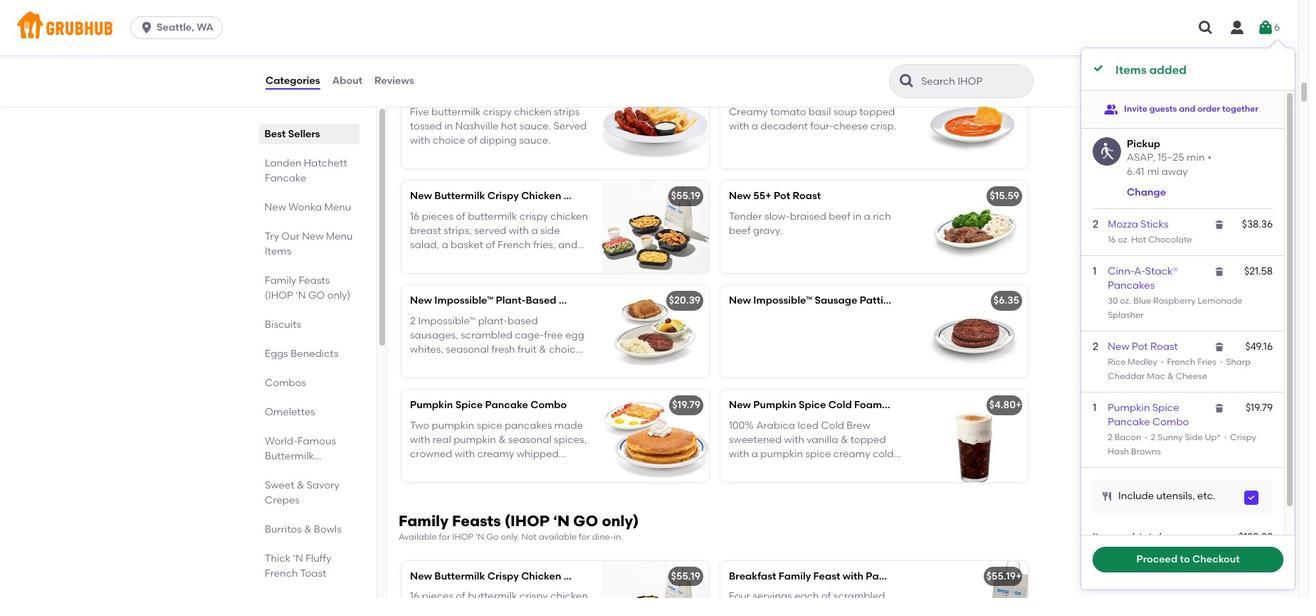 Task type: vqa. For each thing, say whether or not it's contained in the screenshot.
a
yes



Task type: locate. For each thing, give the bounding box(es) containing it.
'n right thick
[[293, 553, 303, 565]]

new up rice
[[1108, 341, 1130, 353]]

hot up ranch
[[456, 45, 472, 57]]

2 + from the top
[[1016, 571, 1022, 583]]

& inside 2  impossible™ plant-based sausages, scrambled cage-free egg whites, seasonal fresh fruit & choice of 2 protein pancakes or multigrain toast.
[[539, 344, 547, 356]]

buttermilk up strips,
[[468, 211, 517, 223]]

2 left new pot roast link
[[1093, 341, 1099, 353]]

0 vertical spatial go
[[308, 290, 325, 302]]

1 horizontal spatial creamy
[[834, 449, 871, 461]]

of inside five buttermilk crispy chicken strips tossed in nashville hot sauce. served with choice of dipping sauce.
[[468, 135, 477, 147]]

side inside the 16 pieces of buttermilk crispy chicken breast strips, served with a side salad, a basket of french fries, and creamy sharp cheddar mac & cheese.  serves 4.
[[540, 225, 560, 237]]

waffle
[[521, 1, 551, 13]]

of inside golden-brown belgian waffle topped with 4 buttermilk crispy chicken strips tossed in spicy nashville hot sauce & served with a side of ranch dressing.
[[432, 59, 442, 71]]

side
[[410, 59, 430, 71], [540, 225, 560, 237]]

go for family feasts (ihop 'n go only)
[[308, 290, 325, 302]]

protein
[[430, 359, 465, 371]]

oz. for mozza sticks
[[1118, 235, 1130, 245]]

1 for from the left
[[439, 533, 450, 543]]

0 vertical spatial 16
[[410, 211, 420, 223]]

1
[[1093, 266, 1097, 278], [1093, 402, 1097, 415]]

for left ihop
[[439, 533, 450, 543]]

guests
[[1150, 104, 1177, 114]]

30 oz. blue raspberry lemonade splasher
[[1108, 296, 1243, 320]]

1 1 from the top
[[1093, 266, 1097, 278]]

16
[[410, 211, 420, 223], [1108, 235, 1116, 245]]

0 horizontal spatial pumpkin
[[410, 400, 453, 412]]

0 vertical spatial hot
[[456, 45, 472, 57]]

new up five
[[410, 86, 432, 98]]

of
[[432, 59, 442, 71], [468, 135, 477, 147], [456, 211, 466, 223], [486, 239, 495, 252], [410, 359, 420, 371]]

feasts inside family feasts (ihop 'n go only) available for ihop 'n go only. not available for dine-in.
[[452, 513, 501, 531]]

creamy up cheese.
[[410, 254, 447, 266]]

roast inside 'items added' tooltip
[[1151, 341, 1178, 353]]

oz. right the 30 at the right of the page
[[1120, 296, 1132, 306]]

served up basket
[[474, 225, 507, 237]]

invite guests and order together button
[[1105, 97, 1259, 122]]

& right vanilla
[[841, 434, 848, 446]]

new pumpkin spice cold foam cold brew
[[729, 400, 935, 412]]

go up "dine-"
[[574, 513, 598, 531]]

1 horizontal spatial tossed
[[478, 30, 510, 42]]

cheddar inside the 16 pieces of buttermilk crispy chicken breast strips, served with a side salad, a basket of french fries, and creamy sharp cheddar mac & cheese.  serves 4.
[[481, 254, 524, 266]]

2 vertical spatial buttermilk
[[435, 571, 485, 583]]

oz.
[[1118, 235, 1130, 245], [1120, 296, 1132, 306]]

creamy inside 100% arabica iced cold brew sweetened with vanilla & topped with a pumpkin spice creamy cold foam.
[[834, 449, 871, 461]]

1 horizontal spatial combo
[[637, 295, 673, 307]]

pancakes for famous
[[265, 466, 312, 478]]

100% arabica iced cold brew sweetened with vanilla & topped with a pumpkin spice creamy cold foam.
[[729, 420, 894, 475]]

svg image inside 6 button
[[1258, 19, 1275, 36]]

creamy left cold
[[834, 449, 871, 461]]

0 horizontal spatial feasts
[[299, 275, 330, 287]]

items down the try
[[265, 246, 292, 258]]

1 horizontal spatial in
[[513, 30, 521, 42]]

new inside 'items added' tooltip
[[1108, 341, 1130, 353]]

chicken for crispy
[[521, 190, 561, 202]]

new buttermilk crispy chicken family feast up the 16 pieces of buttermilk crispy chicken breast strips, served with a side salad, a basket of french fries, and creamy sharp cheddar mac & cheese.  serves 4.
[[410, 190, 626, 202]]

0 horizontal spatial go
[[308, 290, 325, 302]]

blue
[[1134, 296, 1152, 306]]

0 vertical spatial new buttermilk crispy chicken family feast
[[410, 190, 626, 202]]

0 vertical spatial chicken
[[410, 30, 448, 42]]

0 vertical spatial pancake
[[485, 400, 528, 412]]

cheddar inside sharp cheddar mac & cheese
[[1108, 372, 1145, 382]]

chicken inside five buttermilk crispy chicken strips tossed in nashville hot sauce. served with choice of dipping sauce.
[[514, 106, 552, 118]]

with inside the 16 pieces of buttermilk crispy chicken breast strips, served with a side salad, a basket of french fries, and creamy sharp cheddar mac & cheese.  serves 4.
[[509, 225, 529, 237]]

cold for foam
[[829, 400, 852, 412]]

2 vertical spatial buttermilk
[[468, 211, 517, 223]]

$6.35
[[994, 295, 1020, 307]]

cold inside 100% arabica iced cold brew sweetened with vanilla & topped with a pumpkin spice creamy cold foam.
[[821, 420, 845, 432]]

+
[[1016, 400, 1022, 412], [1016, 571, 1022, 583]]

of up toast.
[[410, 359, 420, 371]]

2 1 from the top
[[1093, 402, 1097, 415]]

wa
[[197, 21, 214, 33]]

0 vertical spatial topped
[[410, 16, 446, 28]]

beef
[[829, 211, 851, 223], [729, 225, 751, 237]]

fancake
[[265, 172, 307, 184]]

best
[[265, 128, 286, 140]]

0 vertical spatial buttermilk
[[435, 190, 485, 202]]

0 horizontal spatial pancakes
[[265, 466, 312, 478]]

0 vertical spatial french
[[498, 239, 531, 252]]

1 new buttermilk crispy chicken family feast image from the top
[[602, 181, 709, 274]]

0 vertical spatial chicken
[[516, 86, 556, 98]]

0 vertical spatial items
[[1116, 63, 1147, 77]]

topped for cheese
[[860, 106, 895, 118]]

16 inside the 16 pieces of buttermilk crispy chicken breast strips, served with a side salad, a basket of french fries, and creamy sharp cheddar mac & cheese.  serves 4.
[[410, 211, 420, 223]]

a inside creamy tomato basil soup topped with a decadent four-cheese crisp.
[[752, 120, 758, 132]]

best sellers
[[265, 128, 321, 140]]

1 horizontal spatial (ihop
[[505, 513, 550, 531]]

in left the 'spicy'
[[513, 30, 521, 42]]

1 vertical spatial menu
[[326, 231, 353, 243]]

new right our
[[302, 231, 324, 243]]

tossed up 'sauce'
[[478, 30, 510, 42]]

feasts for family feasts (ihop 'n go only) available for ihop 'n go only. not available for dine-in.
[[452, 513, 501, 531]]

of left dipping
[[468, 135, 477, 147]]

chicken down new nashville crispy chicken strips & fries
[[514, 106, 552, 118]]

ranch
[[444, 59, 472, 71]]

0 vertical spatial buttermilk
[[479, 16, 528, 28]]

pancakes
[[1108, 280, 1155, 292], [265, 466, 312, 478], [866, 571, 914, 583]]

sticks
[[1141, 219, 1169, 231]]

new 55+ pot roast
[[729, 190, 821, 202]]

1 new buttermilk crispy chicken family feast from the top
[[410, 190, 626, 202]]

topped down golden-
[[410, 16, 446, 28]]

combo right power
[[637, 295, 673, 307]]

pancakes inside "world-famous buttermilk pancakes sweet & savory crepes"
[[265, 466, 312, 478]]

items for items added
[[1116, 63, 1147, 77]]

iced
[[798, 420, 819, 432]]

1 vertical spatial choice
[[549, 344, 582, 356]]

impossible™ inside 2  impossible™ plant-based sausages, scrambled cage-free egg whites, seasonal fresh fruit & choice of 2 protein pancakes or multigrain toast.
[[418, 315, 476, 327]]

new up pieces
[[410, 190, 432, 202]]

go inside family feasts (ihop 'n go only)
[[308, 290, 325, 302]]

0 horizontal spatial svg image
[[1102, 492, 1113, 503]]

go inside family feasts (ihop 'n go only) available for ihop 'n go only. not available for dine-in.
[[574, 513, 598, 531]]

chicken down not
[[521, 571, 561, 583]]

buttermilk down ihop
[[435, 571, 485, 583]]

a
[[573, 45, 580, 57], [752, 120, 758, 132], [864, 211, 871, 223], [532, 225, 538, 237], [442, 239, 448, 252], [752, 449, 758, 461]]

pumpkin inside pumpkin spice pancake combo
[[1108, 402, 1150, 415]]

seattle, wa button
[[130, 16, 229, 39]]

0 vertical spatial +
[[1016, 400, 1022, 412]]

soup
[[834, 106, 857, 118]]

1 vertical spatial svg image
[[1214, 266, 1226, 278]]

breakfast
[[729, 571, 777, 583]]

1 horizontal spatial brew
[[911, 400, 935, 412]]

pot
[[774, 190, 791, 202], [1132, 341, 1148, 353]]

pancake down or
[[485, 400, 528, 412]]

cheddar up 4.
[[481, 254, 524, 266]]

family feasts (ihop 'n go only) available for ihop 'n go only. not available for dine-in.
[[399, 513, 639, 543]]

(ihop inside family feasts (ihop 'n go only) available for ihop 'n go only. not available for dine-in.
[[505, 513, 550, 531]]

1 vertical spatial pancakes
[[265, 466, 312, 478]]

oz. down mozza
[[1118, 235, 1130, 245]]

crispy down new nashville crispy chicken strips & fries
[[483, 106, 512, 118]]

1 horizontal spatial only)
[[602, 513, 639, 531]]

for
[[439, 533, 450, 543], [579, 533, 590, 543]]

1 horizontal spatial fries
[[1198, 357, 1217, 367]]

1 vertical spatial oz.
[[1120, 296, 1132, 306]]

& right sweet
[[297, 480, 304, 492]]

chicken inside the 16 pieces of buttermilk crispy chicken breast strips, served with a side salad, a basket of french fries, and creamy sharp cheddar mac & cheese.  serves 4.
[[551, 211, 588, 223]]

cinn-
[[1108, 266, 1135, 278]]

cold for brew
[[821, 420, 845, 432]]

beef right braised
[[829, 211, 851, 223]]

1 horizontal spatial side
[[540, 225, 560, 237]]

new right $20.39
[[729, 295, 751, 307]]

french down thick
[[265, 568, 298, 580]]

2 vertical spatial in
[[853, 211, 862, 223]]

1 horizontal spatial go
[[574, 513, 598, 531]]

hot inside five buttermilk crispy chicken strips tossed in nashville hot sauce. served with choice of dipping sauce.
[[501, 120, 517, 132]]

sweet
[[265, 480, 294, 492]]

choice down egg in the bottom of the page
[[549, 344, 582, 356]]

plants
[[922, 295, 953, 307]]

pancake up bacon
[[1108, 417, 1151, 429]]

crispy right up*
[[1231, 433, 1257, 443]]

1 horizontal spatial $19.79
[[1246, 402, 1273, 415]]

new nashville crispy chicken strips & fries
[[410, 86, 622, 98]]

1 sauce. from the top
[[520, 120, 551, 132]]

buttermilk down belgian
[[479, 16, 528, 28]]

& right strips
[[588, 86, 596, 98]]

& left "bowls" at the bottom
[[304, 524, 312, 536]]

pancakes inside cinn-a-stack® pancakes
[[1108, 280, 1155, 292]]

a down creamy
[[752, 120, 758, 132]]

cold
[[829, 400, 852, 412], [885, 400, 908, 412], [821, 420, 845, 432]]

a inside tender slow-braised beef in a rich beef gravy.
[[864, 211, 871, 223]]

0 vertical spatial pancakes
[[1108, 280, 1155, 292]]

6
[[1275, 21, 1280, 33]]

crispy inside the 16 pieces of buttermilk crispy chicken breast strips, served with a side salad, a basket of french fries, and creamy sharp cheddar mac & cheese.  serves 4.
[[520, 211, 548, 223]]

sauce. left served
[[520, 120, 551, 132]]

family down served
[[564, 190, 596, 202]]

1 horizontal spatial cheddar
[[1108, 372, 1145, 382]]

new up the try
[[265, 202, 287, 214]]

new impossible™ sausage patties from plants (2) image
[[921, 286, 1028, 378]]

0 horizontal spatial sharp
[[449, 254, 478, 266]]

0 vertical spatial in
[[513, 30, 521, 42]]

2 horizontal spatial in
[[853, 211, 862, 223]]

sharp inside the 16 pieces of buttermilk crispy chicken breast strips, served with a side salad, a basket of french fries, and creamy sharp cheddar mac & cheese.  serves 4.
[[449, 254, 478, 266]]

new down cheese.
[[410, 295, 432, 307]]

eggs
[[265, 348, 288, 360]]

0 horizontal spatial french
[[265, 568, 298, 580]]

1 vertical spatial items
[[265, 246, 292, 258]]

2 new buttermilk crispy chicken family feast image from the top
[[602, 562, 709, 599]]

0 vertical spatial nashville
[[410, 45, 454, 57]]

new
[[410, 86, 432, 98], [410, 190, 432, 202], [729, 190, 751, 202], [265, 202, 287, 214], [302, 231, 324, 243], [410, 295, 432, 307], [729, 295, 751, 307], [1108, 341, 1130, 353], [729, 400, 751, 412], [410, 571, 432, 583]]

and inside button
[[1179, 104, 1196, 114]]

people icon image
[[1105, 102, 1119, 116]]

oz. inside 30 oz. blue raspberry lemonade splasher
[[1120, 296, 1132, 306]]

1 vertical spatial fries
[[1198, 357, 1217, 367]]

feasts for family feasts (ihop 'n go only)
[[299, 275, 330, 287]]

1 vertical spatial topped
[[860, 106, 895, 118]]

with inside creamy tomato basil soup topped with a decadent four-cheese crisp.
[[729, 120, 749, 132]]

0 horizontal spatial $19.79
[[672, 400, 701, 412]]

svg image
[[1198, 19, 1215, 36], [1258, 19, 1275, 36], [140, 21, 154, 35], [1093, 63, 1105, 74], [1214, 220, 1226, 231], [1214, 342, 1226, 353], [1214, 403, 1226, 415], [1248, 494, 1256, 503]]

buttermilk
[[435, 190, 485, 202], [265, 451, 314, 463], [435, 571, 485, 583]]

brew down foam
[[847, 420, 871, 432]]

pickup
[[1127, 138, 1161, 150]]

dressing.
[[475, 59, 518, 71]]

crispy for $15.59
[[488, 190, 519, 202]]

choice inside five buttermilk crispy chicken strips tossed in nashville hot sauce. served with choice of dipping sauce.
[[433, 135, 465, 147]]

16 for 16 pieces of buttermilk crispy chicken breast strips, served with a side salad, a basket of french fries, and creamy sharp cheddar mac & cheese.  serves 4.
[[410, 211, 420, 223]]

strips down 4
[[450, 30, 476, 42]]

buttermilk inside golden-brown belgian waffle topped with 4 buttermilk crispy chicken strips tossed in spicy nashville hot sauce & served with a side of ranch dressing.
[[479, 16, 528, 28]]

2 new buttermilk crispy chicken family feast from the top
[[410, 571, 626, 583]]

0 horizontal spatial choice
[[433, 135, 465, 147]]

new nashville hot chicken melt image
[[921, 0, 1028, 64]]

new buttermilk crispy chicken family feast for new
[[410, 190, 626, 202]]

hash
[[1108, 447, 1130, 457]]

cold up vanilla
[[821, 420, 845, 432]]

1 horizontal spatial pancake
[[1108, 417, 1151, 429]]

with inside five buttermilk crispy chicken strips tossed in nashville hot sauce. served with choice of dipping sauce.
[[410, 135, 430, 147]]

a inside golden-brown belgian waffle topped with 4 buttermilk crispy chicken strips tossed in spicy nashville hot sauce & served with a side of ranch dressing.
[[573, 45, 580, 57]]

spice up '2  bacon ∙ 2 sunny side up*'
[[1153, 402, 1180, 415]]

a up strips
[[573, 45, 580, 57]]

1 vertical spatial tossed
[[410, 120, 442, 132]]

2 horizontal spatial spice
[[1153, 402, 1180, 415]]

only) inside family feasts (ihop 'n go only) available for ihop 'n go only. not available for dine-in.
[[602, 513, 639, 531]]

mozza sticks
[[1108, 219, 1169, 231]]

0 vertical spatial 1
[[1093, 266, 1097, 278]]

2 for from the left
[[579, 533, 590, 543]]

1 vertical spatial chicken
[[514, 106, 552, 118]]

0 horizontal spatial cheddar
[[481, 254, 524, 266]]

combo
[[637, 295, 673, 307], [531, 400, 567, 412], [1153, 417, 1189, 429]]

1 vertical spatial go
[[574, 513, 598, 531]]

1 horizontal spatial and
[[1179, 104, 1196, 114]]

in inside tender slow-braised beef in a rich beef gravy.
[[853, 211, 862, 223]]

1 vertical spatial 16
[[1108, 235, 1116, 245]]

16 up breast
[[410, 211, 420, 223]]

16 inside 'items added' tooltip
[[1108, 235, 1116, 245]]

a left rich at right
[[864, 211, 871, 223]]

stack®
[[1146, 266, 1179, 278]]

combo up sunny
[[1153, 417, 1189, 429]]

beef down tender
[[729, 225, 751, 237]]

and left order at the right top of page
[[1179, 104, 1196, 114]]

15–25
[[1158, 152, 1185, 164]]

(ihop up not
[[505, 513, 550, 531]]

served
[[554, 120, 587, 132]]

pumpkin up bacon
[[1108, 402, 1150, 415]]

0 vertical spatial fries
[[599, 86, 622, 98]]

1 vertical spatial feasts
[[452, 513, 501, 531]]

spice
[[806, 449, 831, 461]]

landen hatchett fancake
[[265, 157, 347, 184]]

new buttermilk crispy chicken family feast down only.
[[410, 571, 626, 583]]

side up reviews
[[410, 59, 430, 71]]

& inside golden-brown belgian waffle topped with 4 buttermilk crispy chicken strips tossed in spicy nashville hot sauce & served with a side of ranch dressing.
[[506, 45, 514, 57]]

2 horizontal spatial svg image
[[1229, 19, 1246, 36]]

1 horizontal spatial served
[[516, 45, 548, 57]]

nashville up ranch
[[410, 45, 454, 57]]

family up biscuits
[[265, 275, 297, 287]]

chicken up fries,
[[521, 190, 561, 202]]

cheese
[[834, 120, 869, 132]]

$55.19 +
[[987, 571, 1022, 583]]

0 vertical spatial tossed
[[478, 30, 510, 42]]

of up strips,
[[456, 211, 466, 223]]

french inside thick 'n fluffy french toast
[[265, 568, 298, 580]]

1 vertical spatial buttermilk
[[432, 106, 481, 118]]

french up cheese
[[1167, 357, 1196, 367]]

pot inside 'items added' tooltip
[[1132, 341, 1148, 353]]

svg image inside seattle, wa button
[[140, 21, 154, 35]]

buttermilk for breakfast family feast with pancakes
[[435, 571, 485, 583]]

chicken
[[516, 86, 556, 98], [521, 190, 561, 202], [521, 571, 561, 583]]

of right basket
[[486, 239, 495, 252]]

choice inside 2  impossible™ plant-based sausages, scrambled cage-free egg whites, seasonal fresh fruit & choice of 2 protein pancakes or multigrain toast.
[[549, 344, 582, 356]]

0 horizontal spatial creamy
[[410, 254, 447, 266]]

family up available
[[399, 513, 449, 531]]

0 horizontal spatial in
[[444, 120, 453, 132]]

not
[[522, 533, 537, 543]]

+ for $4.80
[[1016, 400, 1022, 412]]

crispy hash browns
[[1108, 433, 1257, 457]]

1 vertical spatial brew
[[847, 420, 871, 432]]

0 horizontal spatial beef
[[729, 225, 751, 237]]

only) down try our new menu items
[[327, 290, 351, 302]]

world-famous buttermilk pancakes sweet & savory crepes
[[265, 436, 340, 507]]

nashville inside five buttermilk crispy chicken strips tossed in nashville hot sauce. served with choice of dipping sauce.
[[455, 120, 499, 132]]

pumpkin spice pancake combo down pancakes
[[410, 400, 567, 412]]

a-
[[1135, 266, 1146, 278]]

serves
[[450, 268, 481, 280]]

pumpkin up 'arabica'
[[754, 400, 797, 412]]

burritos
[[265, 524, 302, 536]]

1 horizontal spatial pumpkin
[[754, 400, 797, 412]]

& right the mac
[[551, 254, 558, 266]]

1 horizontal spatial pot
[[1132, 341, 1148, 353]]

scrambled
[[461, 330, 513, 342]]

sunny
[[1158, 433, 1183, 443]]

crispy down dressing.
[[482, 86, 513, 98]]

topped up crisp.
[[860, 106, 895, 118]]

menu
[[325, 202, 352, 214], [326, 231, 353, 243]]

crispy up fries,
[[520, 211, 548, 223]]

served
[[516, 45, 548, 57], [474, 225, 507, 237]]

subtotal
[[1122, 532, 1162, 544]]

&
[[506, 45, 514, 57], [588, 86, 596, 98], [551, 254, 558, 266], [539, 344, 547, 356], [1168, 372, 1174, 382], [841, 434, 848, 446], [297, 480, 304, 492], [304, 524, 312, 536]]

menu down new wonka menu
[[326, 231, 353, 243]]

pot up medley at the right
[[1132, 341, 1148, 353]]

svg image
[[1229, 19, 1246, 36], [1214, 266, 1226, 278], [1102, 492, 1113, 503]]

menu inside try our new menu items
[[326, 231, 353, 243]]

1 for pumpkin
[[1093, 402, 1097, 415]]

2 sausage from the left
[[815, 295, 858, 307]]

mi
[[1148, 166, 1160, 178]]

feasts down try our new menu items
[[299, 275, 330, 287]]

invite
[[1125, 104, 1148, 114]]

change button
[[1127, 186, 1167, 200]]

0 vertical spatial crispy
[[531, 16, 559, 28]]

cheddar down rice
[[1108, 372, 1145, 382]]

2 horizontal spatial pumpkin
[[1108, 402, 1150, 415]]

1 vertical spatial sauce.
[[519, 135, 551, 147]]

topped inside creamy tomato basil soup topped with a decadent four-cheese crisp.
[[860, 106, 895, 118]]

1 vertical spatial buttermilk
[[265, 451, 314, 463]]

in down ranch
[[444, 120, 453, 132]]

crispy
[[482, 86, 513, 98], [488, 190, 519, 202], [1231, 433, 1257, 443], [488, 571, 519, 583]]

only) inside family feasts (ihop 'n go only)
[[327, 290, 351, 302]]

french for thick 'n fluffy french toast
[[265, 568, 298, 580]]

brown
[[450, 1, 480, 13]]

choice left dipping
[[433, 135, 465, 147]]

in left rich at right
[[853, 211, 862, 223]]

sellers
[[289, 128, 321, 140]]

0 vertical spatial beef
[[829, 211, 851, 223]]

fries right strips
[[599, 86, 622, 98]]

0 vertical spatial feasts
[[299, 275, 330, 287]]

in inside golden-brown belgian waffle topped with 4 buttermilk crispy chicken strips tossed in spicy nashville hot sauce & served with a side of ranch dressing.
[[513, 30, 521, 42]]

rice medley ∙ french fries
[[1108, 357, 1217, 367]]

sweetened
[[729, 434, 782, 446]]

thick 'n fluffy french toast
[[265, 553, 332, 580]]

feasts inside family feasts (ihop 'n go only)
[[299, 275, 330, 287]]

topped up cold
[[851, 434, 886, 446]]

1 vertical spatial cheddar
[[1108, 372, 1145, 382]]

spice up iced
[[799, 400, 826, 412]]

& right mac at the bottom of the page
[[1168, 372, 1174, 382]]

1 horizontal spatial pumpkin spice pancake combo
[[1108, 402, 1189, 429]]

new buttermilk crispy chicken family feast image for breakfast
[[602, 562, 709, 599]]

new buttermilk crispy chicken family feast image
[[602, 181, 709, 274], [602, 562, 709, 599]]

new buttermilk crispy chicken family feast image for new
[[602, 181, 709, 274]]

(ihop
[[265, 290, 293, 302], [505, 513, 550, 531]]

side up fries,
[[540, 225, 560, 237]]

raspberry
[[1154, 296, 1196, 306]]

1 horizontal spatial pancakes
[[866, 571, 914, 583]]

2 sauce. from the top
[[519, 135, 551, 147]]

0 vertical spatial sauce.
[[520, 120, 551, 132]]

nashville down ranch
[[435, 86, 479, 98]]

0 horizontal spatial only)
[[327, 290, 351, 302]]

1 for cinn-
[[1093, 266, 1097, 278]]

toast.
[[410, 373, 438, 385]]

0 horizontal spatial for
[[439, 533, 450, 543]]

items for items subtotal
[[1093, 532, 1120, 544]]

basil
[[809, 106, 832, 118]]

0 vertical spatial choice
[[433, 135, 465, 147]]

pumpkin spice pancake combo inside 'items added' tooltip
[[1108, 402, 1189, 429]]

items left subtotal
[[1093, 532, 1120, 544]]

cold right foam
[[885, 400, 908, 412]]

pieces
[[422, 211, 454, 223]]

1 horizontal spatial svg image
[[1214, 266, 1226, 278]]

brew inside 100% arabica iced cold brew sweetened with vanilla & topped with a pumpkin spice creamy cold foam.
[[847, 420, 871, 432]]

0 horizontal spatial and
[[558, 239, 578, 252]]

cold left foam
[[829, 400, 852, 412]]

buttermilk inside five buttermilk crispy chicken strips tossed in nashville hot sauce. served with choice of dipping sauce.
[[432, 106, 481, 118]]

sauce.
[[520, 120, 551, 132], [519, 135, 551, 147]]

2 vertical spatial pancakes
[[866, 571, 914, 583]]

1 vertical spatial chicken
[[521, 190, 561, 202]]

(ihop inside family feasts (ihop 'n go only)
[[265, 290, 293, 302]]

sausage
[[559, 295, 602, 307], [815, 295, 858, 307]]

only)
[[327, 290, 351, 302], [602, 513, 639, 531]]

0 vertical spatial side
[[410, 59, 430, 71]]

2 horizontal spatial combo
[[1153, 417, 1189, 429]]

topped inside golden-brown belgian waffle topped with 4 buttermilk crispy chicken strips tossed in spicy nashville hot sauce & served with a side of ranch dressing.
[[410, 16, 446, 28]]

impossible™ for sausage
[[754, 295, 813, 307]]

new inside try our new menu items
[[302, 231, 324, 243]]

0 vertical spatial oz.
[[1118, 235, 1130, 245]]

crispy for $55.19
[[488, 571, 519, 583]]

1 + from the top
[[1016, 400, 1022, 412]]

french inside 'items added' tooltip
[[1167, 357, 1196, 367]]

0 vertical spatial cheddar
[[481, 254, 524, 266]]

french up the mac
[[498, 239, 531, 252]]

0 horizontal spatial tossed
[[410, 120, 442, 132]]

crispy up the 16 pieces of buttermilk crispy chicken breast strips, served with a side salad, a basket of french fries, and creamy sharp cheddar mac & cheese.  serves 4.
[[488, 190, 519, 202]]

nashville inside golden-brown belgian waffle topped with 4 buttermilk crispy chicken strips tossed in spicy nashville hot sauce & served with a side of ranch dressing.
[[410, 45, 454, 57]]

crispy down waffle on the top left of page
[[531, 16, 559, 28]]

& right "fruit"
[[539, 344, 547, 356]]

1 left "pumpkin spice pancake combo" link
[[1093, 402, 1097, 415]]

spice
[[456, 400, 483, 412], [799, 400, 826, 412], [1153, 402, 1180, 415]]

1 vertical spatial and
[[558, 239, 578, 252]]

6.41
[[1127, 166, 1145, 178]]

egg
[[566, 330, 585, 342]]

strips inside golden-brown belgian waffle topped with 4 buttermilk crispy chicken strips tossed in spicy nashville hot sauce & served with a side of ranch dressing.
[[450, 30, 476, 42]]

2 vertical spatial nashville
[[455, 120, 499, 132]]

2 up sausages,
[[410, 315, 416, 327]]

1 vertical spatial side
[[540, 225, 560, 237]]

spice down pancakes
[[456, 400, 483, 412]]



Task type: describe. For each thing, give the bounding box(es) containing it.
wonka
[[289, 202, 322, 214]]

dipping
[[480, 135, 517, 147]]

feast for breakfast family feast with pancakes
[[599, 571, 626, 583]]

omelettes
[[265, 407, 315, 419]]

new 55+ pot roast image
[[921, 181, 1028, 274]]

1 horizontal spatial spice
[[799, 400, 826, 412]]

only) for family feasts (ihop 'n go only)
[[327, 290, 351, 302]]

fries inside 'items added' tooltip
[[1198, 357, 1217, 367]]

buttermilk inside "world-famous buttermilk pancakes sweet & savory crepes"
[[265, 451, 314, 463]]

new up 100%
[[729, 400, 751, 412]]

hot inside golden-brown belgian waffle topped with 4 buttermilk crispy chicken strips tossed in spicy nashville hot sauce & served with a side of ranch dressing.
[[456, 45, 472, 57]]

2 left mozza
[[1093, 219, 1099, 231]]

include utensils, etc.
[[1119, 491, 1216, 503]]

0 horizontal spatial spice
[[456, 400, 483, 412]]

$20.39
[[669, 295, 701, 307]]

crispy for $8.39
[[482, 86, 513, 98]]

1 vertical spatial beef
[[729, 225, 751, 237]]

100%
[[729, 420, 754, 432]]

order
[[1198, 104, 1221, 114]]

sharp inside sharp cheddar mac & cheese
[[1227, 357, 1251, 367]]

side inside golden-brown belgian waffle topped with 4 buttermilk crispy chicken strips tossed in spicy nashville hot sauce & served with a side of ranch dressing.
[[410, 59, 430, 71]]

topped inside 100% arabica iced cold brew sweetened with vanilla & topped with a pumpkin spice creamy cold foam.
[[851, 434, 886, 446]]

mozza
[[1108, 219, 1139, 231]]

items added
[[1116, 63, 1187, 77]]

impossible™ for plant-
[[418, 315, 476, 327]]

tossed inside five buttermilk crispy chicken strips tossed in nashville hot sauce. served with choice of dipping sauce.
[[410, 120, 442, 132]]

2 vertical spatial chicken
[[521, 571, 561, 583]]

ihop
[[452, 533, 474, 543]]

chicken inside golden-brown belgian waffle topped with 4 buttermilk crispy chicken strips tossed in spicy nashville hot sauce & served with a side of ranch dressing.
[[410, 30, 448, 42]]

'n inside family feasts (ihop 'n go only)
[[296, 290, 306, 302]]

biscuits
[[265, 319, 301, 331]]

topped for chicken
[[410, 16, 446, 28]]

'n up available
[[553, 513, 570, 531]]

new nashville crispy chicken strips & fries image
[[602, 76, 709, 169]]

pumpkin spice pancake combo image
[[602, 390, 709, 483]]

medley
[[1128, 357, 1158, 367]]

golden-
[[410, 1, 450, 13]]

checkout
[[1193, 554, 1240, 566]]

basket
[[451, 239, 483, 252]]

new impossible™ sausage patties from plants (2)
[[729, 295, 968, 307]]

new impossible™ plant-based sausage power combo image
[[602, 286, 709, 378]]

of inside 2  impossible™ plant-based sausages, scrambled cage-free egg whites, seasonal fresh fruit & choice of 2 protein pancakes or multigrain toast.
[[410, 359, 420, 371]]

change
[[1127, 187, 1167, 199]]

items added tooltip
[[1082, 40, 1295, 590]]

new pumpkin spice cold foam cold brew image
[[921, 390, 1028, 483]]

2 up browns
[[1151, 433, 1156, 443]]

benedicts
[[291, 348, 339, 360]]

$4.80 +
[[990, 400, 1022, 412]]

our
[[282, 231, 300, 243]]

chicken for strips
[[516, 86, 556, 98]]

spice inside 'items added' tooltip
[[1153, 402, 1180, 415]]

golden-brown belgian waffle topped with 4 buttermilk crispy chicken strips tossed in spicy nashville hot sauce & served with a side of ranch dressing. button
[[402, 0, 709, 71]]

hot
[[1132, 235, 1147, 245]]

pickup asap, 15–25 min • 6.41 mi away
[[1127, 138, 1212, 178]]

only.
[[501, 533, 520, 543]]

whites,
[[410, 344, 444, 356]]

'n inside thick 'n fluffy french toast
[[293, 553, 303, 565]]

buttermilk inside the 16 pieces of buttermilk crispy chicken breast strips, served with a side salad, a basket of french fries, and creamy sharp cheddar mac & cheese.  serves 4.
[[468, 211, 517, 223]]

a up fries,
[[532, 225, 538, 237]]

proceed to checkout button
[[1093, 548, 1284, 573]]

0 horizontal spatial pumpkin spice pancake combo
[[410, 400, 567, 412]]

fruit
[[518, 344, 537, 356]]

pickup icon image
[[1093, 137, 1122, 166]]

french for rice medley ∙ french fries
[[1167, 357, 1196, 367]]

a down strips,
[[442, 239, 448, 252]]

impossible™ for plant-
[[435, 295, 494, 307]]

french inside the 16 pieces of buttermilk crispy chicken breast strips, served with a side salad, a basket of french fries, and creamy sharp cheddar mac & cheese.  serves 4.
[[498, 239, 531, 252]]

combo inside "pumpkin spice pancake combo" link
[[1153, 417, 1189, 429]]

pancakes for a-
[[1108, 280, 1155, 292]]

0 horizontal spatial roast
[[793, 190, 821, 202]]

available
[[399, 533, 437, 543]]

crisp.
[[871, 120, 897, 132]]

crepes
[[265, 495, 300, 507]]

new nashville hot chicken & waffles image
[[602, 0, 709, 64]]

invite guests and order together
[[1125, 104, 1259, 114]]

a inside 100% arabica iced cold brew sweetened with vanilla & topped with a pumpkin spice creamy cold foam.
[[752, 449, 758, 461]]

famous
[[298, 436, 336, 448]]

new pot roast
[[1108, 341, 1178, 353]]

pancakes
[[467, 359, 514, 371]]

based
[[526, 295, 557, 307]]

main navigation navigation
[[0, 0, 1299, 56]]

only) for family feasts (ihop 'n go only) available for ihop 'n go only. not available for dine-in.
[[602, 513, 639, 531]]

buttermilk for new 55+ pot roast
[[435, 190, 485, 202]]

cheese.
[[410, 268, 447, 280]]

new wonka menu
[[265, 202, 352, 214]]

try
[[265, 231, 279, 243]]

served inside the 16 pieces of buttermilk crispy chicken breast strips, served with a side salad, a basket of french fries, and creamy sharp cheddar mac & cheese.  serves 4.
[[474, 225, 507, 237]]

breast
[[410, 225, 441, 237]]

tossed inside golden-brown belgian waffle topped with 4 buttermilk crispy chicken strips tossed in spicy nashville hot sauce & served with a side of ranch dressing.
[[478, 30, 510, 42]]

new buttermilk crispy chicken family feast for breakfast
[[410, 571, 626, 583]]

to
[[1180, 554, 1190, 566]]

plant-
[[496, 295, 526, 307]]

new down available
[[410, 571, 432, 583]]

& inside sharp cheddar mac & cheese
[[1168, 372, 1174, 382]]

bowls
[[314, 524, 342, 536]]

family feasts (ihop 'n go only)
[[265, 275, 351, 302]]

items inside try our new menu items
[[265, 246, 292, 258]]

crispy inside five buttermilk crispy chicken strips tossed in nashville hot sauce. served with choice of dipping sauce.
[[483, 106, 512, 118]]

strips,
[[444, 225, 472, 237]]

(2)
[[955, 295, 968, 307]]

0 vertical spatial menu
[[325, 202, 352, 214]]

$55.19 for breakfast
[[671, 571, 701, 583]]

cinn-a-stack® pancakes
[[1108, 266, 1179, 292]]

pancake inside pumpkin spice pancake combo
[[1108, 417, 1151, 429]]

added
[[1150, 63, 1187, 77]]

fresh
[[492, 344, 515, 356]]

cage-
[[515, 330, 544, 342]]

family inside family feasts (ihop 'n go only) available for ihop 'n go only. not available for dine-in.
[[399, 513, 449, 531]]

categories button
[[265, 56, 321, 107]]

(ihop for family feasts (ihop 'n go only) available for ihop 'n go only. not available for dine-in.
[[505, 513, 550, 531]]

four-
[[811, 120, 834, 132]]

items subtotal
[[1093, 532, 1162, 544]]

feast for new 55+ pot roast
[[599, 190, 626, 202]]

served inside golden-brown belgian waffle topped with 4 buttermilk crispy chicken strips tossed in spicy nashville hot sauce & served with a side of ranch dressing.
[[516, 45, 548, 57]]

new up tender
[[729, 190, 751, 202]]

chocolate
[[1149, 235, 1192, 245]]

2 vertical spatial svg image
[[1102, 492, 1113, 503]]

family down available
[[564, 571, 596, 583]]

svg image inside main navigation navigation
[[1229, 19, 1246, 36]]

power
[[604, 295, 635, 307]]

crispy inside golden-brown belgian waffle topped with 4 buttermilk crispy chicken strips tossed in spicy nashville hot sauce & served with a side of ranch dressing.
[[531, 16, 559, 28]]

salad,
[[410, 239, 440, 252]]

oz. for cinn-a-stack® pancakes
[[1120, 296, 1132, 306]]

16 for 16 oz. hot chocolate
[[1108, 235, 1116, 245]]

& inside "world-famous buttermilk pancakes sweet & savory crepes"
[[297, 480, 304, 492]]

world-
[[265, 436, 298, 448]]

about button
[[332, 56, 363, 107]]

breakfast family feast with pancakes image
[[921, 562, 1028, 599]]

1 sausage from the left
[[559, 295, 602, 307]]

Search IHOP search field
[[920, 75, 1029, 88]]

free
[[544, 330, 563, 342]]

cheese
[[1176, 372, 1208, 382]]

landen
[[265, 157, 302, 169]]

and inside the 16 pieces of buttermilk crispy chicken breast strips, served with a side salad, a basket of french fries, and creamy sharp cheddar mac & cheese.  serves 4.
[[558, 239, 578, 252]]

cinn-a-stack® pancakes link
[[1108, 266, 1179, 292]]

hatchett
[[304, 157, 347, 169]]

family inside family feasts (ihop 'n go only)
[[265, 275, 297, 287]]

patties
[[860, 295, 894, 307]]

decadent
[[761, 120, 808, 132]]

asap,
[[1127, 152, 1156, 164]]

seattle,
[[157, 21, 194, 33]]

new tomato basil soup image
[[921, 76, 1028, 169]]

family right 'breakfast'
[[779, 571, 811, 583]]

2  bacon ∙ 2 sunny side up*
[[1108, 433, 1221, 443]]

new pot roast link
[[1108, 341, 1178, 353]]

search icon image
[[899, 73, 916, 90]]

gravy.
[[753, 225, 782, 237]]

tender
[[729, 211, 762, 223]]

& inside 100% arabica iced cold brew sweetened with vanilla & topped with a pumpkin spice creamy cold foam.
[[841, 434, 848, 446]]

+ for $55.19
[[1016, 571, 1022, 583]]

2 up hash
[[1108, 433, 1113, 443]]

rich
[[873, 211, 891, 223]]

$55.19 for new
[[671, 190, 701, 202]]

tomato
[[771, 106, 806, 118]]

0 horizontal spatial pancake
[[485, 400, 528, 412]]

creamy inside the 16 pieces of buttermilk crispy chicken breast strips, served with a side salad, a basket of french fries, and creamy sharp cheddar mac & cheese.  serves 4.
[[410, 254, 447, 266]]

'n left go
[[476, 533, 484, 543]]

strips inside five buttermilk crispy chicken strips tossed in nashville hot sauce. served with choice of dipping sauce.
[[554, 106, 580, 118]]

dine-
[[592, 533, 614, 543]]

0 horizontal spatial pot
[[774, 190, 791, 202]]

thick
[[265, 553, 291, 565]]

& inside the 16 pieces of buttermilk crispy chicken breast strips, served with a side salad, a basket of french fries, and creamy sharp cheddar mac & cheese.  serves 4.
[[551, 254, 558, 266]]

2 up toast.
[[422, 359, 428, 371]]

together
[[1223, 104, 1259, 114]]

1 vertical spatial nashville
[[435, 86, 479, 98]]

arabica
[[757, 420, 795, 432]]

crispy inside crispy hash browns
[[1231, 433, 1257, 443]]

1 vertical spatial combo
[[531, 400, 567, 412]]

$19.79 inside 'items added' tooltip
[[1246, 402, 1273, 415]]

proceed to checkout
[[1137, 554, 1240, 566]]

mac
[[526, 254, 549, 266]]

in inside five buttermilk crispy chicken strips tossed in nashville hot sauce. served with choice of dipping sauce.
[[444, 120, 453, 132]]

0 horizontal spatial fries
[[599, 86, 622, 98]]

(ihop for family feasts (ihop 'n go only)
[[265, 290, 293, 302]]

go for family feasts (ihop 'n go only) available for ihop 'n go only. not available for dine-in.
[[574, 513, 598, 531]]



